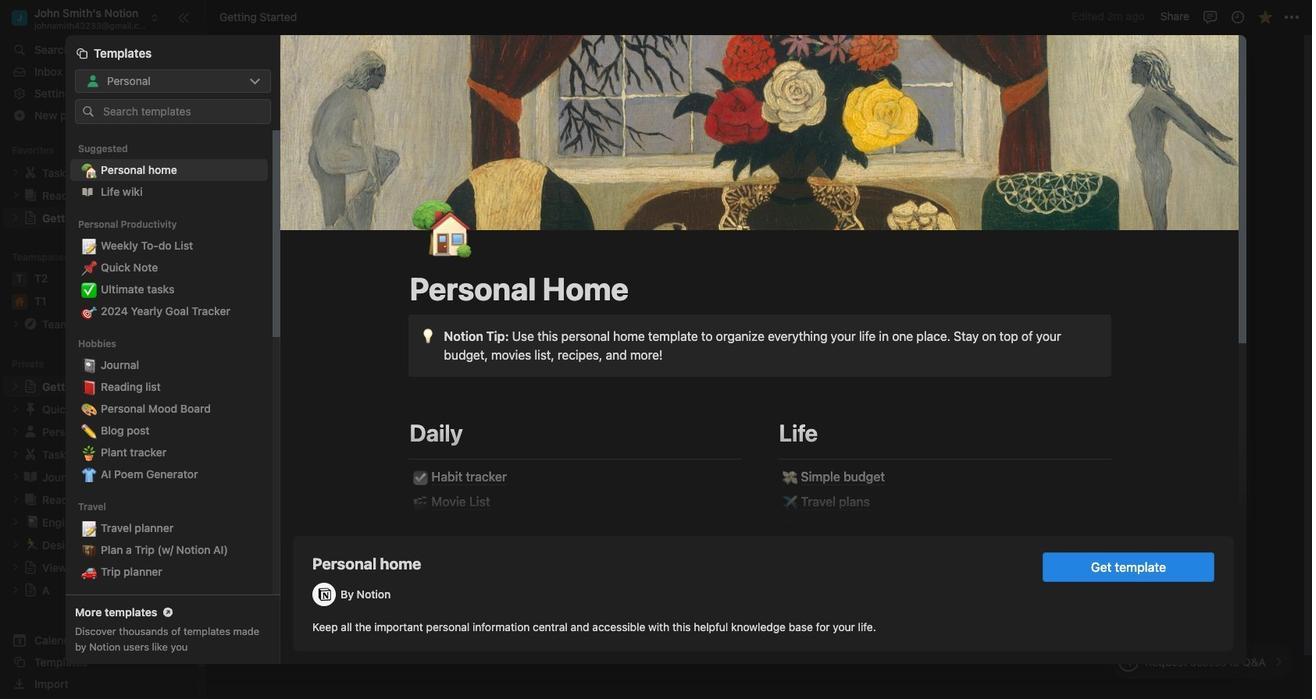 Task type: locate. For each thing, give the bounding box(es) containing it.
🏡 image
[[81, 160, 97, 181], [410, 189, 471, 269]]

close sidebar image
[[177, 11, 190, 24]]

0 vertical spatial 🏡 image
[[81, 160, 97, 181]]

🪴 image
[[81, 443, 97, 463]]

📝 image for 📌 image
[[81, 236, 97, 256]]

comments image
[[1203, 9, 1218, 25]]

📝 image
[[81, 236, 97, 256], [81, 519, 97, 539]]

1 horizontal spatial 🏡 image
[[410, 189, 471, 269]]

📝 image up 🧳 image
[[81, 519, 97, 539]]

📝 image up 📌 image
[[81, 236, 97, 256]]

0 horizontal spatial 🏡 image
[[81, 160, 97, 181]]

📓 image
[[81, 356, 97, 376]]

new teamspace image
[[173, 252, 184, 263]]

1 vertical spatial 📝 image
[[81, 519, 97, 539]]

2 📝 image from the top
[[81, 519, 97, 539]]

Search templates text field
[[103, 106, 263, 118]]

🧳 image
[[81, 541, 97, 561]]

favorited image
[[1257, 9, 1273, 25]]

0 vertical spatial 📝 image
[[81, 236, 97, 256]]

🚗 image
[[81, 563, 97, 583]]

✏️ image
[[81, 421, 97, 442]]

👉 image
[[480, 488, 496, 509]]

✅ image
[[81, 280, 97, 300]]

1 vertical spatial 🏡 image
[[410, 189, 471, 269]]

1 📝 image from the top
[[81, 236, 97, 256]]



Task type: vqa. For each thing, say whether or not it's contained in the screenshot.
t image
no



Task type: describe. For each thing, give the bounding box(es) containing it.
updates image
[[1230, 9, 1246, 25]]

🎨 image
[[81, 399, 97, 420]]

🎯 image
[[81, 302, 97, 322]]

👕 image
[[81, 465, 97, 485]]

📕 image
[[81, 378, 97, 398]]

📝 image for 🧳 image
[[81, 519, 97, 539]]

📌 image
[[81, 258, 97, 278]]

👋 image
[[480, 170, 496, 190]]

🏡 page icon image
[[410, 189, 471, 269]]



